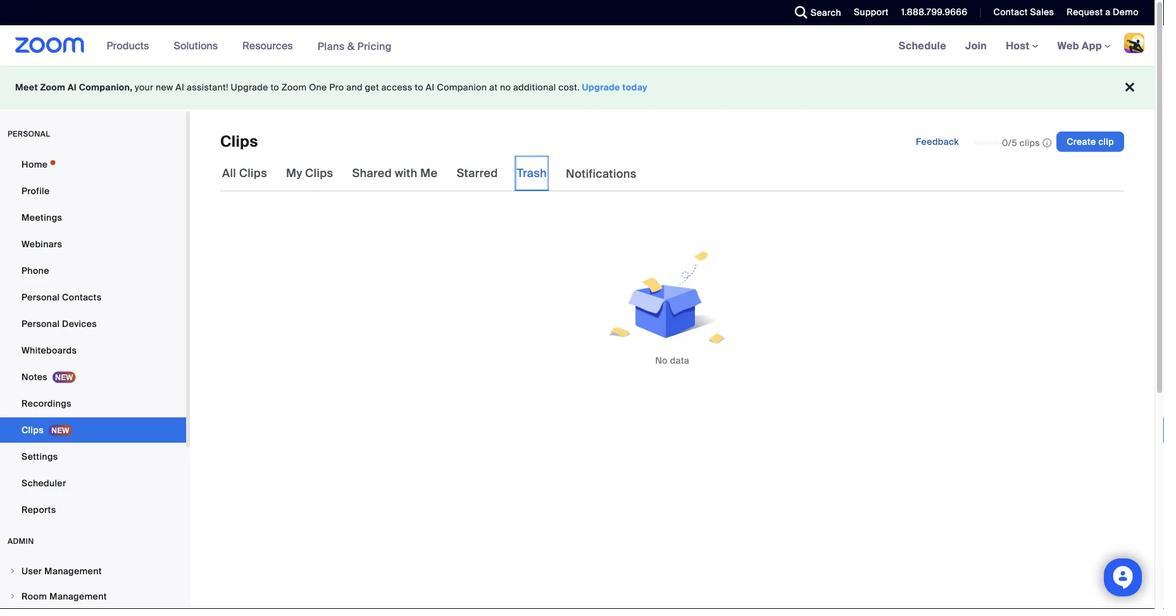 Task type: vqa. For each thing, say whether or not it's contained in the screenshot.
Reports link on the left of page
yes



Task type: describe. For each thing, give the bounding box(es) containing it.
clips up all clips tab
[[220, 132, 258, 152]]

profile link
[[0, 179, 186, 204]]

contacts
[[62, 292, 102, 303]]

schedule
[[899, 39, 947, 52]]

devices
[[62, 318, 97, 330]]

personal menu menu
[[0, 152, 186, 524]]

webinars link
[[0, 232, 186, 257]]

assistant!
[[187, 82, 228, 93]]

personal for personal devices
[[22, 318, 60, 330]]

create clip button
[[1057, 132, 1125, 152]]

today
[[623, 82, 648, 93]]

2 ai from the left
[[176, 82, 184, 93]]

shared with me
[[352, 166, 438, 181]]

my clips
[[286, 166, 333, 181]]

web app button
[[1058, 39, 1111, 52]]

pricing
[[357, 39, 392, 53]]

meetings
[[22, 212, 62, 224]]

1 to from the left
[[271, 82, 279, 93]]

room management
[[22, 591, 107, 603]]

web
[[1058, 39, 1080, 52]]

create clip
[[1067, 136, 1114, 148]]

host
[[1006, 39, 1032, 52]]

profile picture image
[[1125, 33, 1145, 53]]

join link
[[956, 25, 997, 66]]

feedback
[[916, 136, 959, 148]]

clips
[[1020, 137, 1040, 149]]

search button
[[786, 0, 845, 25]]

upgrade today link
[[582, 82, 648, 93]]

3 ai from the left
[[426, 82, 435, 93]]

personal devices link
[[0, 312, 186, 337]]

recordings link
[[0, 391, 186, 417]]

clip
[[1099, 136, 1114, 148]]

solutions
[[174, 39, 218, 52]]

web app
[[1058, 39, 1102, 52]]

starred tab
[[455, 156, 500, 191]]

webinars
[[22, 238, 62, 250]]

&
[[347, 39, 355, 53]]

personal for personal contacts
[[22, 292, 60, 303]]

right image for room management
[[9, 593, 16, 601]]

meetings link
[[0, 205, 186, 230]]

all
[[222, 166, 236, 181]]

and
[[346, 82, 363, 93]]

recordings
[[22, 398, 71, 410]]

app
[[1082, 39, 1102, 52]]

1.888.799.9666 button up schedule link
[[902, 6, 968, 18]]

1 zoom from the left
[[40, 82, 65, 93]]

pro
[[329, 82, 344, 93]]

0/5
[[1002, 137, 1018, 149]]

meet zoom ai companion, footer
[[0, 66, 1155, 110]]

settings
[[22, 451, 58, 463]]

phone
[[22, 265, 49, 277]]

contact sales
[[994, 6, 1054, 18]]

zoom logo image
[[15, 37, 85, 53]]

room management menu item
[[0, 585, 186, 609]]

feedback button
[[906, 132, 969, 152]]

no
[[655, 355, 668, 367]]

at
[[489, 82, 498, 93]]

personal devices
[[22, 318, 97, 330]]

clips link
[[0, 418, 186, 443]]

1.888.799.9666 button up schedule
[[892, 0, 971, 25]]

additional
[[513, 82, 556, 93]]

settings link
[[0, 444, 186, 470]]

shared
[[352, 166, 392, 181]]

whiteboards link
[[0, 338, 186, 363]]

scheduler link
[[0, 471, 186, 496]]

support
[[854, 6, 889, 18]]

get
[[365, 82, 379, 93]]

meet zoom ai companion, your new ai assistant! upgrade to zoom one pro and get access to ai companion at no additional cost. upgrade today
[[15, 82, 648, 93]]

access
[[382, 82, 413, 93]]

2 upgrade from the left
[[582, 82, 620, 93]]

personal
[[8, 129, 50, 139]]

contact
[[994, 6, 1028, 18]]

request a demo
[[1067, 6, 1139, 18]]

right image for user management
[[9, 568, 16, 576]]

one
[[309, 82, 327, 93]]

notifications
[[566, 167, 637, 182]]

personal contacts link
[[0, 285, 186, 310]]

clips right all
[[239, 166, 267, 181]]

trash tab
[[515, 156, 549, 191]]

0/5 clips
[[1002, 137, 1040, 149]]

1.888.799.9666
[[902, 6, 968, 18]]



Task type: locate. For each thing, give the bounding box(es) containing it.
my
[[286, 166, 302, 181]]

clips up settings
[[22, 425, 44, 436]]

right image inside user management menu item
[[9, 568, 16, 576]]

plans & pricing link
[[318, 39, 392, 53], [318, 39, 392, 53]]

companion
[[437, 82, 487, 93]]

host button
[[1006, 39, 1039, 52]]

1 vertical spatial right image
[[9, 593, 16, 601]]

right image left room
[[9, 593, 16, 601]]

clips inside personal menu menu
[[22, 425, 44, 436]]

admin menu menu
[[0, 560, 186, 610]]

request a demo link
[[1058, 0, 1155, 25], [1067, 6, 1139, 18]]

0/5 clips application
[[974, 137, 1052, 149]]

management inside room management menu item
[[49, 591, 107, 603]]

request
[[1067, 6, 1103, 18]]

2 personal from the top
[[22, 318, 60, 330]]

upgrade down product information navigation
[[231, 82, 268, 93]]

banner containing products
[[0, 25, 1155, 67]]

1 upgrade from the left
[[231, 82, 268, 93]]

1 right image from the top
[[9, 568, 16, 576]]

0 horizontal spatial ai
[[68, 82, 77, 93]]

your
[[135, 82, 153, 93]]

join
[[966, 39, 987, 52]]

product information navigation
[[97, 25, 401, 67]]

zoom left one
[[282, 82, 307, 93]]

management down user management menu item
[[49, 591, 107, 603]]

2 to from the left
[[415, 82, 424, 93]]

sales
[[1030, 6, 1054, 18]]

tabs of clips tab list
[[220, 156, 639, 192]]

0 horizontal spatial zoom
[[40, 82, 65, 93]]

cost.
[[559, 82, 580, 93]]

0 vertical spatial personal
[[22, 292, 60, 303]]

plans
[[318, 39, 345, 53]]

ai left companion
[[426, 82, 435, 93]]

user management menu item
[[0, 560, 186, 584]]

upgrade
[[231, 82, 268, 93], [582, 82, 620, 93]]

clips
[[220, 132, 258, 152], [239, 166, 267, 181], [305, 166, 333, 181], [22, 425, 44, 436]]

home
[[22, 159, 48, 170]]

management up room management
[[44, 566, 102, 577]]

management for room management
[[49, 591, 107, 603]]

1 vertical spatial management
[[49, 591, 107, 603]]

1.888.799.9666 button
[[892, 0, 971, 25], [902, 6, 968, 18]]

all clips tab
[[220, 156, 269, 191]]

a
[[1106, 6, 1111, 18]]

1 horizontal spatial upgrade
[[582, 82, 620, 93]]

search
[[811, 7, 842, 18]]

me
[[420, 166, 438, 181]]

0 horizontal spatial upgrade
[[231, 82, 268, 93]]

shared with me tab
[[350, 156, 440, 191]]

0 vertical spatial management
[[44, 566, 102, 577]]

no data
[[655, 355, 689, 367]]

2 zoom from the left
[[282, 82, 307, 93]]

trash
[[517, 166, 547, 181]]

notes link
[[0, 365, 186, 390]]

plans & pricing
[[318, 39, 392, 53]]

contact sales link
[[984, 0, 1058, 25], [994, 6, 1054, 18]]

meetings navigation
[[889, 25, 1155, 67]]

2 right image from the top
[[9, 593, 16, 601]]

with
[[395, 166, 418, 181]]

management
[[44, 566, 102, 577], [49, 591, 107, 603]]

user management
[[22, 566, 102, 577]]

meet
[[15, 82, 38, 93]]

ai right "new"
[[176, 82, 184, 93]]

starred
[[457, 166, 498, 181]]

right image left user at the bottom left of page
[[9, 568, 16, 576]]

1 horizontal spatial ai
[[176, 82, 184, 93]]

right image
[[9, 568, 16, 576], [9, 593, 16, 601]]

data
[[670, 355, 689, 367]]

resources button
[[243, 25, 299, 66]]

reports
[[22, 504, 56, 516]]

management for user management
[[44, 566, 102, 577]]

1 personal from the top
[[22, 292, 60, 303]]

reports link
[[0, 498, 186, 523]]

new
[[156, 82, 173, 93]]

whiteboards
[[22, 345, 77, 356]]

create
[[1067, 136, 1096, 148]]

no
[[500, 82, 511, 93]]

clips right my
[[305, 166, 333, 181]]

right image inside room management menu item
[[9, 593, 16, 601]]

phone link
[[0, 258, 186, 284]]

schedule link
[[889, 25, 956, 66]]

resources
[[243, 39, 293, 52]]

0 vertical spatial right image
[[9, 568, 16, 576]]

personal
[[22, 292, 60, 303], [22, 318, 60, 330]]

demo
[[1113, 6, 1139, 18]]

1 horizontal spatial to
[[415, 82, 424, 93]]

zoom
[[40, 82, 65, 93], [282, 82, 307, 93]]

all clips
[[222, 166, 267, 181]]

notes
[[22, 371, 47, 383]]

personal contacts
[[22, 292, 102, 303]]

zoom right meet
[[40, 82, 65, 93]]

1 ai from the left
[[68, 82, 77, 93]]

profile
[[22, 185, 50, 197]]

my clips tab
[[284, 156, 335, 191]]

admin
[[8, 537, 34, 547]]

2 horizontal spatial ai
[[426, 82, 435, 93]]

1 horizontal spatial zoom
[[282, 82, 307, 93]]

personal up whiteboards
[[22, 318, 60, 330]]

to right the access
[[415, 82, 424, 93]]

companion,
[[79, 82, 133, 93]]

ai
[[68, 82, 77, 93], [176, 82, 184, 93], [426, 82, 435, 93]]

upgrade right cost.
[[582, 82, 620, 93]]

1 vertical spatial personal
[[22, 318, 60, 330]]

banner
[[0, 25, 1155, 67]]

solutions button
[[174, 25, 224, 66]]

products button
[[107, 25, 155, 66]]

personal down phone
[[22, 292, 60, 303]]

scheduler
[[22, 478, 66, 489]]

home link
[[0, 152, 186, 177]]

to
[[271, 82, 279, 93], [415, 82, 424, 93]]

0 horizontal spatial to
[[271, 82, 279, 93]]

ai left companion, on the left
[[68, 82, 77, 93]]

to down resources dropdown button
[[271, 82, 279, 93]]

management inside user management menu item
[[44, 566, 102, 577]]

products
[[107, 39, 149, 52]]

user
[[22, 566, 42, 577]]



